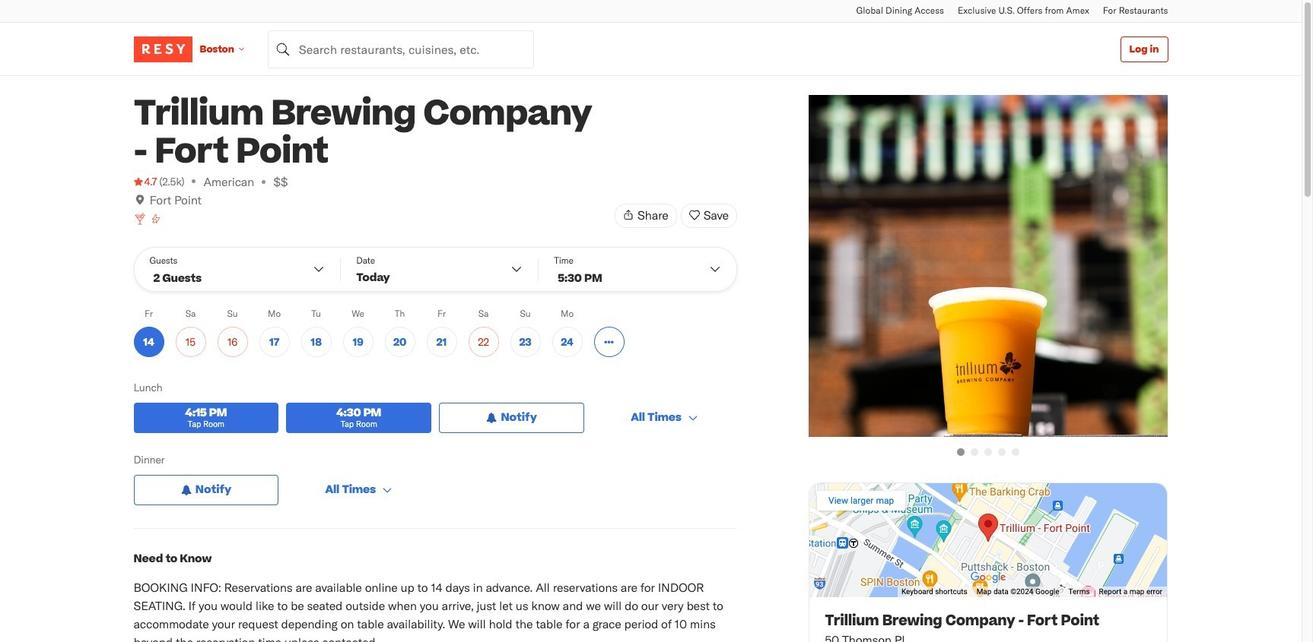 Task type: locate. For each thing, give the bounding box(es) containing it.
None field
[[268, 30, 534, 68]]

4.7 out of 5 stars image
[[134, 174, 157, 189]]



Task type: describe. For each thing, give the bounding box(es) containing it.
Search restaurants, cuisines, etc. text field
[[268, 30, 534, 68]]



Task type: vqa. For each thing, say whether or not it's contained in the screenshot.
field
yes



